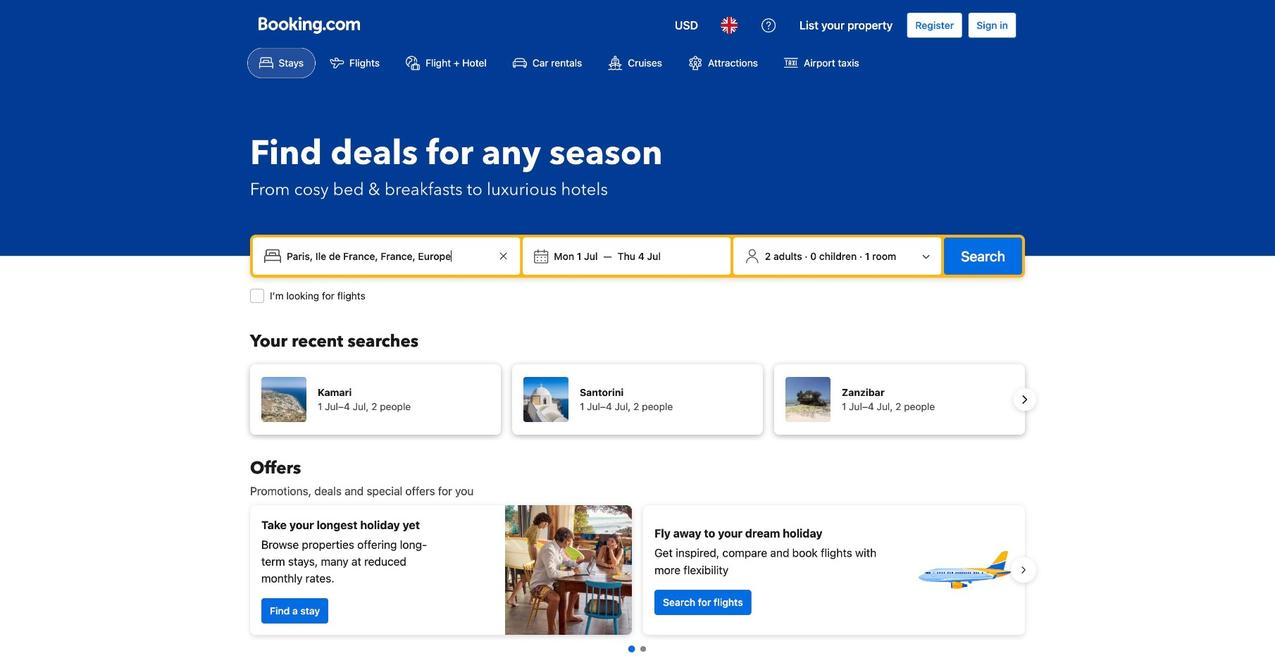 Task type: describe. For each thing, give the bounding box(es) containing it.
fly away to your dream holiday image
[[915, 521, 1014, 620]]

take your longest holiday yet image
[[505, 505, 632, 635]]

booking.com image
[[259, 17, 360, 34]]



Task type: locate. For each thing, give the bounding box(es) containing it.
1 vertical spatial region
[[239, 500, 1037, 641]]

progress bar
[[629, 646, 646, 653]]

next image
[[1017, 391, 1034, 408]]

1 region from the top
[[239, 359, 1037, 441]]

Where are you going? field
[[281, 244, 495, 269]]

0 vertical spatial region
[[239, 359, 1037, 441]]

region
[[239, 359, 1037, 441], [239, 500, 1037, 641]]

2 region from the top
[[239, 500, 1037, 641]]



Task type: vqa. For each thing, say whether or not it's contained in the screenshot.
Fly Away To Your Dream Holiday IMAGE
yes



